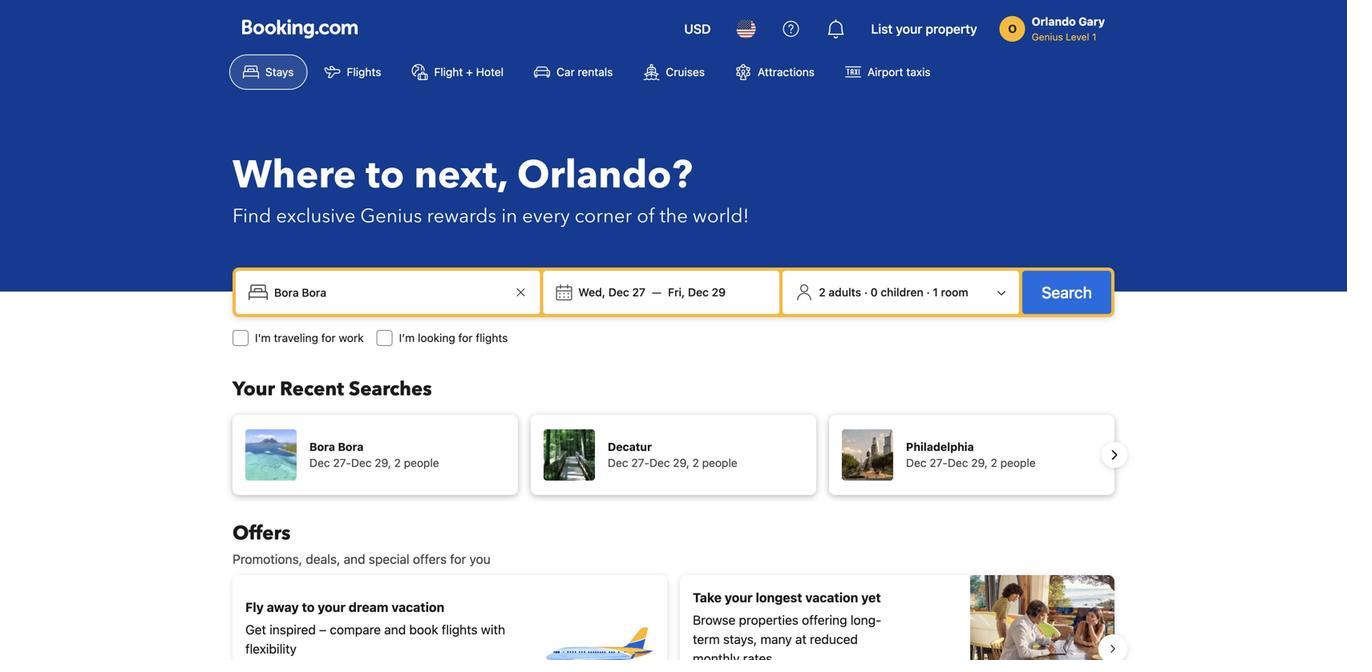 Task type: describe. For each thing, give the bounding box(es) containing it.
offers promotions, deals, and special offers for you
[[233, 521, 491, 568]]

take your longest vacation yet image
[[971, 576, 1115, 661]]

1 inside dropdown button
[[933, 286, 938, 299]]

for inside offers promotions, deals, and special offers for you
[[450, 552, 466, 568]]

list your property link
[[862, 10, 987, 48]]

many
[[761, 632, 792, 648]]

for for looking
[[458, 332, 473, 345]]

usd button
[[675, 10, 721, 48]]

2 inside the philadelphia dec 27-dec 29, 2 people
[[991, 457, 998, 470]]

people for decatur dec 27-dec 29, 2 people
[[702, 457, 738, 470]]

2 adults · 0 children · 1 room button
[[789, 278, 1013, 308]]

fri, dec 29 button
[[662, 278, 732, 307]]

genius inside where to next, orlando? find exclusive genius rewards in every corner of the world!
[[360, 203, 422, 230]]

adults
[[829, 286, 862, 299]]

work
[[339, 332, 364, 345]]

you
[[470, 552, 491, 568]]

the
[[660, 203, 688, 230]]

people for philadelphia dec 27-dec 29, 2 people
[[1001, 457, 1036, 470]]

browse
[[693, 613, 736, 628]]

special
[[369, 552, 410, 568]]

of
[[637, 203, 655, 230]]

29, inside bora bora dec 27-dec 29, 2 people
[[375, 457, 391, 470]]

your for list
[[896, 21, 923, 36]]

Where are you going? field
[[268, 278, 511, 307]]

i'm
[[255, 332, 271, 345]]

list your property
[[871, 21, 978, 36]]

hotel
[[476, 65, 504, 79]]

airport
[[868, 65, 904, 79]]

next image
[[1105, 446, 1125, 465]]

where to next, orlando? find exclusive genius rewards in every corner of the world!
[[233, 149, 749, 230]]

booking.com image
[[242, 19, 358, 39]]

world!
[[693, 203, 749, 230]]

fly away to your dream vacation get inspired – compare and book flights with flexibility
[[245, 600, 505, 657]]

i'm traveling for work
[[255, 332, 364, 345]]

room
[[941, 286, 969, 299]]

search
[[1042, 283, 1092, 302]]

vacation inside take your longest vacation yet browse properties offering long- term stays, many at reduced monthly rates.
[[806, 591, 859, 606]]

0
[[871, 286, 878, 299]]

long-
[[851, 613, 882, 628]]

orlando
[[1032, 15, 1076, 28]]

at
[[796, 632, 807, 648]]

find
[[233, 203, 271, 230]]

traveling
[[274, 332, 318, 345]]

and inside offers promotions, deals, and special offers for you
[[344, 552, 365, 568]]

rates.
[[743, 652, 776, 661]]

your recent searches
[[233, 377, 432, 403]]

orlando?
[[517, 149, 693, 202]]

yet
[[862, 591, 881, 606]]

wed,
[[579, 286, 606, 299]]

book
[[409, 623, 438, 638]]

flight + hotel
[[434, 65, 504, 79]]

rentals
[[578, 65, 613, 79]]

genius inside 'orlando gary genius level 1'
[[1032, 31, 1063, 43]]

flights
[[347, 65, 381, 79]]

search button
[[1023, 271, 1112, 314]]

to inside fly away to your dream vacation get inspired – compare and book flights with flexibility
[[302, 600, 315, 616]]

flexibility
[[245, 642, 297, 657]]

29, for philadelphia dec 27-dec 29, 2 people
[[972, 457, 988, 470]]

rewards
[[427, 203, 497, 230]]

—
[[652, 286, 662, 299]]

29, for decatur dec 27-dec 29, 2 people
[[673, 457, 690, 470]]

flight + hotel link
[[398, 55, 517, 90]]

for for traveling
[[321, 332, 336, 345]]

with
[[481, 623, 505, 638]]

your account menu orlando gary genius level 1 element
[[1000, 7, 1112, 44]]

take your longest vacation yet browse properties offering long- term stays, many at reduced monthly rates.
[[693, 591, 882, 661]]

+
[[466, 65, 473, 79]]

inspired
[[270, 623, 316, 638]]

to inside where to next, orlando? find exclusive genius rewards in every corner of the world!
[[366, 149, 405, 202]]

flights link
[[311, 55, 395, 90]]

2 inside decatur dec 27-dec 29, 2 people
[[693, 457, 699, 470]]

2 inside bora bora dec 27-dec 29, 2 people
[[394, 457, 401, 470]]

property
[[926, 21, 978, 36]]

orlando gary genius level 1
[[1032, 15, 1105, 43]]

airport taxis link
[[832, 55, 945, 90]]

region containing take your longest vacation yet
[[220, 570, 1128, 661]]

airport taxis
[[868, 65, 931, 79]]

2 inside dropdown button
[[819, 286, 826, 299]]

2 bora from the left
[[338, 441, 364, 454]]

fly
[[245, 600, 264, 616]]

car rentals link
[[521, 55, 627, 90]]

take
[[693, 591, 722, 606]]

philadelphia dec 27-dec 29, 2 people
[[906, 441, 1036, 470]]

recent
[[280, 377, 344, 403]]

fly away to your dream vacation image
[[542, 594, 655, 661]]

region containing bora bora
[[220, 409, 1128, 502]]

exclusive
[[276, 203, 356, 230]]

1 inside 'orlando gary genius level 1'
[[1092, 31, 1097, 43]]

offers
[[413, 552, 447, 568]]

in
[[501, 203, 517, 230]]

wed, dec 27 button
[[572, 278, 652, 307]]



Task type: vqa. For each thing, say whether or not it's contained in the screenshot.
Booking Airport Taxi image
no



Task type: locate. For each thing, give the bounding box(es) containing it.
reduced
[[810, 632, 858, 648]]

people inside bora bora dec 27-dec 29, 2 people
[[404, 457, 439, 470]]

1 horizontal spatial ·
[[927, 286, 930, 299]]

27- for decatur dec 27-dec 29, 2 people
[[632, 457, 650, 470]]

your right take
[[725, 591, 753, 606]]

dream
[[349, 600, 389, 616]]

0 vertical spatial region
[[220, 409, 1128, 502]]

3 27- from the left
[[930, 457, 948, 470]]

term
[[693, 632, 720, 648]]

your
[[233, 377, 275, 403]]

1 region from the top
[[220, 409, 1128, 502]]

longest
[[756, 591, 803, 606]]

i'm looking for flights
[[399, 332, 508, 345]]

1 horizontal spatial 27-
[[632, 457, 650, 470]]

0 horizontal spatial to
[[302, 600, 315, 616]]

1 vertical spatial genius
[[360, 203, 422, 230]]

0 vertical spatial 1
[[1092, 31, 1097, 43]]

2 horizontal spatial people
[[1001, 457, 1036, 470]]

your for take
[[725, 591, 753, 606]]

level
[[1066, 31, 1090, 43]]

and inside fly away to your dream vacation get inspired – compare and book flights with flexibility
[[384, 623, 406, 638]]

1 vertical spatial flights
[[442, 623, 478, 638]]

vacation up book
[[392, 600, 445, 616]]

and right deals, on the bottom left of the page
[[344, 552, 365, 568]]

0 vertical spatial genius
[[1032, 31, 1063, 43]]

to left next,
[[366, 149, 405, 202]]

people inside decatur dec 27-dec 29, 2 people
[[702, 457, 738, 470]]

your inside take your longest vacation yet browse properties offering long- term stays, many at reduced monthly rates.
[[725, 591, 753, 606]]

0 vertical spatial flights
[[476, 332, 508, 345]]

stays
[[266, 65, 294, 79]]

27- down decatur
[[632, 457, 650, 470]]

· left 0
[[865, 286, 868, 299]]

your inside fly away to your dream vacation get inspired – compare and book flights with flexibility
[[318, 600, 346, 616]]

27- inside decatur dec 27-dec 29, 2 people
[[632, 457, 650, 470]]

29, inside decatur dec 27-dec 29, 2 people
[[673, 457, 690, 470]]

2 horizontal spatial 27-
[[930, 457, 948, 470]]

car rentals
[[557, 65, 613, 79]]

vacation
[[806, 591, 859, 606], [392, 600, 445, 616]]

1 horizontal spatial genius
[[1032, 31, 1063, 43]]

0 horizontal spatial 1
[[933, 286, 938, 299]]

1 people from the left
[[404, 457, 439, 470]]

for left the you
[[450, 552, 466, 568]]

2 adults · 0 children · 1 room
[[819, 286, 969, 299]]

0 horizontal spatial 29,
[[375, 457, 391, 470]]

1 27- from the left
[[333, 457, 351, 470]]

i'm
[[399, 332, 415, 345]]

0 horizontal spatial vacation
[[392, 600, 445, 616]]

for
[[321, 332, 336, 345], [458, 332, 473, 345], [450, 552, 466, 568]]

27- down your recent searches
[[333, 457, 351, 470]]

fri,
[[668, 286, 685, 299]]

people
[[404, 457, 439, 470], [702, 457, 738, 470], [1001, 457, 1036, 470]]

2 horizontal spatial your
[[896, 21, 923, 36]]

1
[[1092, 31, 1097, 43], [933, 286, 938, 299]]

your right list at the right of page
[[896, 21, 923, 36]]

people inside the philadelphia dec 27-dec 29, 2 people
[[1001, 457, 1036, 470]]

0 horizontal spatial 27-
[[333, 457, 351, 470]]

cruises
[[666, 65, 705, 79]]

2 people from the left
[[702, 457, 738, 470]]

list
[[871, 21, 893, 36]]

every
[[522, 203, 570, 230]]

· right children
[[927, 286, 930, 299]]

1 bora from the left
[[310, 441, 335, 454]]

away
[[267, 600, 299, 616]]

bora bora dec 27-dec 29, 2 people
[[310, 441, 439, 470]]

0 horizontal spatial ·
[[865, 286, 868, 299]]

attractions
[[758, 65, 815, 79]]

vacation up offering
[[806, 591, 859, 606]]

1 vertical spatial and
[[384, 623, 406, 638]]

region
[[220, 409, 1128, 502], [220, 570, 1128, 661]]

flights left with
[[442, 623, 478, 638]]

2 · from the left
[[927, 286, 930, 299]]

0 vertical spatial to
[[366, 149, 405, 202]]

decatur dec 27-dec 29, 2 people
[[608, 441, 738, 470]]

1 horizontal spatial vacation
[[806, 591, 859, 606]]

1 left room
[[933, 286, 938, 299]]

3 29, from the left
[[972, 457, 988, 470]]

deals,
[[306, 552, 340, 568]]

1 horizontal spatial 1
[[1092, 31, 1097, 43]]

1 29, from the left
[[375, 457, 391, 470]]

gary
[[1079, 15, 1105, 28]]

looking
[[418, 332, 455, 345]]

1 horizontal spatial 29,
[[673, 457, 690, 470]]

flights inside fly away to your dream vacation get inspired – compare and book flights with flexibility
[[442, 623, 478, 638]]

1 down the "gary"
[[1092, 31, 1097, 43]]

flight
[[434, 65, 463, 79]]

flights
[[476, 332, 508, 345], [442, 623, 478, 638]]

genius left rewards
[[360, 203, 422, 230]]

2 29, from the left
[[673, 457, 690, 470]]

and left book
[[384, 623, 406, 638]]

next,
[[414, 149, 508, 202]]

properties
[[739, 613, 799, 628]]

cruises link
[[630, 55, 719, 90]]

–
[[319, 623, 327, 638]]

dec
[[609, 286, 629, 299], [688, 286, 709, 299], [310, 457, 330, 470], [351, 457, 372, 470], [608, 457, 629, 470], [650, 457, 670, 470], [906, 457, 927, 470], [948, 457, 969, 470]]

attractions link
[[722, 55, 829, 90]]

1 horizontal spatial your
[[725, 591, 753, 606]]

0 horizontal spatial genius
[[360, 203, 422, 230]]

stays,
[[723, 632, 757, 648]]

children
[[881, 286, 924, 299]]

for left "work"
[[321, 332, 336, 345]]

1 horizontal spatial bora
[[338, 441, 364, 454]]

decatur
[[608, 441, 652, 454]]

get
[[245, 623, 266, 638]]

27- inside bora bora dec 27-dec 29, 2 people
[[333, 457, 351, 470]]

wed, dec 27 — fri, dec 29
[[579, 286, 726, 299]]

compare
[[330, 623, 381, 638]]

offering
[[802, 613, 847, 628]]

for right looking
[[458, 332, 473, 345]]

0 horizontal spatial and
[[344, 552, 365, 568]]

taxis
[[907, 65, 931, 79]]

0 horizontal spatial your
[[318, 600, 346, 616]]

your
[[896, 21, 923, 36], [725, 591, 753, 606], [318, 600, 346, 616]]

2 horizontal spatial 29,
[[972, 457, 988, 470]]

29,
[[375, 457, 391, 470], [673, 457, 690, 470], [972, 457, 988, 470]]

2
[[819, 286, 826, 299], [394, 457, 401, 470], [693, 457, 699, 470], [991, 457, 998, 470]]

29, inside the philadelphia dec 27-dec 29, 2 people
[[972, 457, 988, 470]]

philadelphia
[[906, 441, 974, 454]]

2 region from the top
[[220, 570, 1128, 661]]

29
[[712, 286, 726, 299]]

searches
[[349, 377, 432, 403]]

promotions,
[[233, 552, 302, 568]]

1 horizontal spatial and
[[384, 623, 406, 638]]

·
[[865, 286, 868, 299], [927, 286, 930, 299]]

usd
[[684, 21, 711, 36]]

your up –
[[318, 600, 346, 616]]

vacation inside fly away to your dream vacation get inspired – compare and book flights with flexibility
[[392, 600, 445, 616]]

car
[[557, 65, 575, 79]]

flights right looking
[[476, 332, 508, 345]]

1 vertical spatial to
[[302, 600, 315, 616]]

1 vertical spatial 1
[[933, 286, 938, 299]]

o
[[1008, 22, 1017, 35]]

27- inside the philadelphia dec 27-dec 29, 2 people
[[930, 457, 948, 470]]

1 · from the left
[[865, 286, 868, 299]]

0 horizontal spatial people
[[404, 457, 439, 470]]

1 vertical spatial region
[[220, 570, 1128, 661]]

27- down the philadelphia
[[930, 457, 948, 470]]

offers
[[233, 521, 291, 547]]

monthly
[[693, 652, 740, 661]]

1 horizontal spatial people
[[702, 457, 738, 470]]

to right away
[[302, 600, 315, 616]]

1 horizontal spatial to
[[366, 149, 405, 202]]

stays link
[[229, 55, 308, 90]]

27-
[[333, 457, 351, 470], [632, 457, 650, 470], [930, 457, 948, 470]]

2 27- from the left
[[632, 457, 650, 470]]

27
[[632, 286, 646, 299]]

27- for philadelphia dec 27-dec 29, 2 people
[[930, 457, 948, 470]]

0 vertical spatial and
[[344, 552, 365, 568]]

where
[[233, 149, 356, 202]]

genius down the orlando
[[1032, 31, 1063, 43]]

0 horizontal spatial bora
[[310, 441, 335, 454]]

3 people from the left
[[1001, 457, 1036, 470]]



